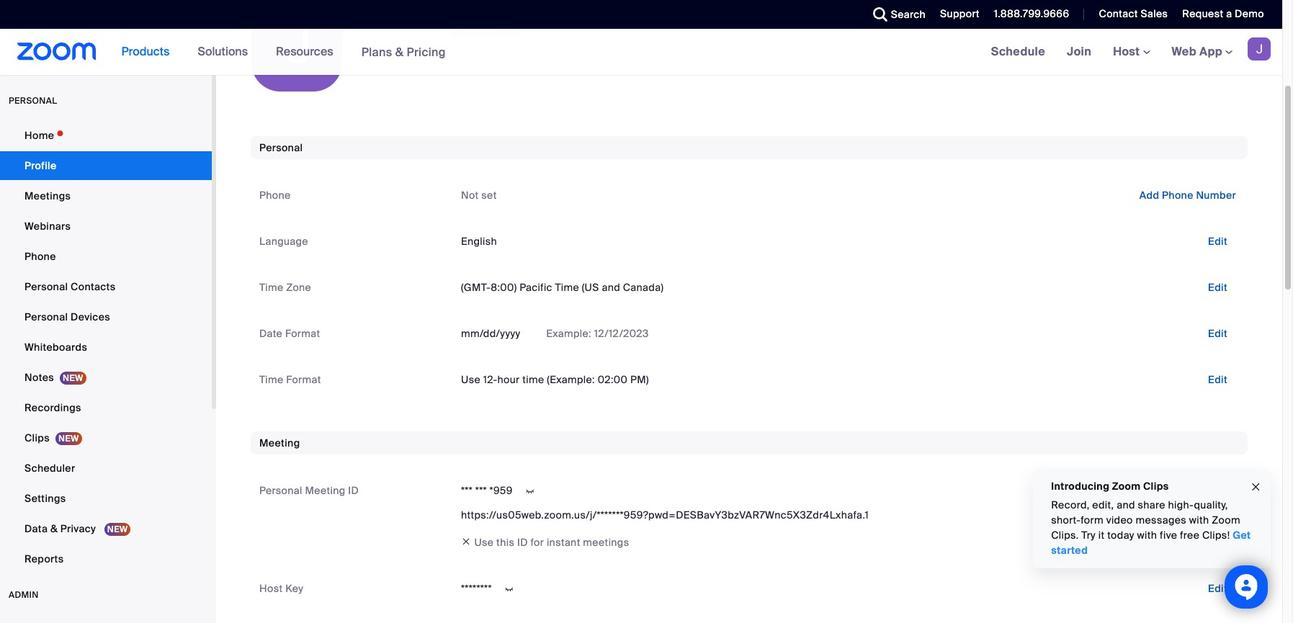 Task type: vqa. For each thing, say whether or not it's contained in the screenshot.
Clips.
yes



Task type: locate. For each thing, give the bounding box(es) containing it.
0 vertical spatial &
[[395, 44, 404, 59]]

recordings
[[25, 401, 81, 414]]

host inside 'meetings' navigation
[[1114, 44, 1144, 59]]

1 horizontal spatial with
[[1190, 514, 1210, 527]]

format for date format
[[285, 327, 320, 340]]

clips.
[[1052, 529, 1079, 542]]

0 horizontal spatial &
[[50, 523, 58, 536]]

meeting
[[259, 437, 300, 450], [305, 484, 346, 497]]

format down date format
[[286, 373, 321, 386]]

settings link
[[0, 484, 212, 513]]

time down the date
[[259, 373, 284, 386]]

time left zone
[[259, 281, 284, 294]]

a
[[1227, 7, 1233, 20]]

1 vertical spatial use
[[475, 536, 494, 549]]

meetings navigation
[[981, 29, 1283, 76]]

zoom logo image
[[17, 43, 96, 61]]

date format
[[259, 327, 320, 340]]

use left the 12-
[[461, 373, 481, 386]]

0 horizontal spatial host
[[259, 583, 283, 596]]

&
[[395, 44, 404, 59], [50, 523, 58, 536]]

1 vertical spatial with
[[1138, 529, 1158, 542]]

0 horizontal spatial clips
[[25, 432, 50, 445]]

simon
[[486, 26, 517, 38]]

1 horizontal spatial meeting
[[305, 484, 346, 497]]

1 horizontal spatial host
[[1114, 44, 1144, 59]]

1 vertical spatial clips
[[1144, 480, 1169, 493]]

& inside personal menu menu
[[50, 523, 58, 536]]

with up free
[[1190, 514, 1210, 527]]

key
[[286, 583, 304, 596]]

0 vertical spatial use
[[461, 373, 481, 386]]

and inside record, edit, and share high-quality, short-form video messages with zoom clips. try it today with five free clips!
[[1117, 499, 1136, 512]]

clips
[[25, 432, 50, 445], [1144, 480, 1169, 493]]

meetings link
[[0, 182, 212, 210]]

zoom up edit,
[[1113, 480, 1141, 493]]

personal menu menu
[[0, 121, 212, 575]]

use
[[461, 373, 481, 386], [475, 536, 494, 549]]

privacy
[[60, 523, 96, 536]]

0 horizontal spatial with
[[1138, 529, 1158, 542]]

plans & pricing link
[[362, 44, 446, 59], [362, 44, 446, 59]]

personal contacts
[[25, 280, 116, 293]]

1 horizontal spatial &
[[395, 44, 404, 59]]

personal devices
[[25, 311, 110, 324]]

& for pricing
[[395, 44, 404, 59]]

host down contact sales
[[1114, 44, 1144, 59]]

it
[[1099, 529, 1105, 542]]

********
[[461, 583, 492, 596]]

personal devices link
[[0, 303, 212, 332]]

0 vertical spatial format
[[285, 327, 320, 340]]

and up video
[[1117, 499, 1136, 512]]

clips inside personal menu menu
[[25, 432, 50, 445]]

and
[[602, 281, 621, 294], [1117, 499, 1136, 512]]

host left key on the bottom left of the page
[[259, 583, 283, 596]]

meetings
[[583, 536, 630, 549]]

whiteboards link
[[0, 333, 212, 362]]

id
[[348, 484, 359, 497], [517, 536, 528, 549]]

1 horizontal spatial id
[[517, 536, 528, 549]]

0 vertical spatial meeting
[[259, 437, 300, 450]]

with down "messages"
[[1138, 529, 1158, 542]]

1 vertical spatial id
[[517, 536, 528, 549]]

1 vertical spatial and
[[1117, 499, 1136, 512]]

edit button
[[1206, 0, 1248, 23], [1197, 230, 1240, 253], [1197, 276, 1240, 299], [1197, 322, 1240, 345], [1197, 368, 1240, 391], [1197, 479, 1240, 502], [1197, 578, 1240, 601]]

schedule
[[992, 44, 1046, 59]]

1 vertical spatial &
[[50, 523, 58, 536]]

personal for personal contacts
[[25, 280, 68, 293]]

8:00)
[[491, 281, 517, 294]]

1 horizontal spatial zoom
[[1212, 514, 1241, 527]]

edit,
[[1093, 499, 1114, 512]]

1 *** from the left
[[461, 484, 473, 497]]

user photo image
[[252, 1, 342, 92]]

english
[[461, 235, 497, 248]]

personal for personal
[[259, 141, 303, 154]]

add
[[1140, 189, 1160, 202]]

format right the date
[[285, 327, 320, 340]]

***
[[461, 484, 473, 497], [476, 484, 487, 497]]

host key
[[259, 583, 304, 596]]

use for use 12-hour time (example: 02:00 pm)
[[461, 373, 481, 386]]

& right plans
[[395, 44, 404, 59]]

phone up language
[[259, 189, 291, 202]]

recordings link
[[0, 394, 212, 422]]

support link
[[930, 0, 984, 29], [941, 7, 980, 20]]

quality,
[[1194, 499, 1228, 512]]

edit
[[1217, 5, 1237, 18], [1209, 235, 1228, 248], [1209, 281, 1228, 294], [1209, 327, 1228, 340], [1209, 373, 1228, 386], [1209, 484, 1228, 497], [1209, 583, 1228, 596]]

id for this
[[517, 536, 528, 549]]

resources
[[276, 44, 333, 59]]

clips!
[[1203, 529, 1231, 542]]

get
[[1233, 529, 1251, 542]]

phone inside personal menu menu
[[25, 250, 56, 263]]

1 vertical spatial format
[[286, 373, 321, 386]]

close image
[[1251, 479, 1262, 495]]

(gmt-8:00) pacific time (us and canada)
[[461, 281, 664, 294]]

0 horizontal spatial meeting
[[259, 437, 300, 450]]

0 vertical spatial id
[[348, 484, 359, 497]]

date
[[259, 327, 283, 340]]

profile picture image
[[1248, 37, 1271, 61]]

0 vertical spatial clips
[[25, 432, 50, 445]]

1 horizontal spatial ***
[[476, 484, 487, 497]]

and right (us
[[602, 281, 621, 294]]

banner
[[0, 29, 1283, 76]]

& for privacy
[[50, 523, 58, 536]]

host
[[1114, 44, 1144, 59], [259, 583, 283, 596]]

1 vertical spatial host
[[259, 583, 283, 596]]

not
[[461, 189, 479, 202]]

home link
[[0, 121, 212, 150]]

(gmt-
[[461, 281, 491, 294]]

host for host
[[1114, 44, 1144, 59]]

add phone number button
[[1128, 184, 1248, 207]]

clips up scheduler
[[25, 432, 50, 445]]

12-
[[483, 373, 498, 386]]

contact sales
[[1099, 7, 1169, 20]]

share
[[1138, 499, 1166, 512]]

personal for personal meeting id
[[259, 484, 303, 497]]

1 vertical spatial zoom
[[1212, 514, 1241, 527]]

web
[[1172, 44, 1197, 59]]

webinars link
[[0, 212, 212, 241]]

join link
[[1057, 29, 1103, 75]]

this
[[497, 536, 515, 549]]

started
[[1052, 544, 1088, 557]]

banner containing products
[[0, 29, 1283, 76]]

*** *** *959
[[461, 484, 513, 497]]

id for meeting
[[348, 484, 359, 497]]

0 vertical spatial zoom
[[1113, 480, 1141, 493]]

whiteboards
[[25, 341, 87, 354]]

time
[[523, 373, 545, 386]]

1 horizontal spatial and
[[1117, 499, 1136, 512]]

use for use this id for instant meetings
[[475, 536, 494, 549]]

& right data
[[50, 523, 58, 536]]

clips up share
[[1144, 480, 1169, 493]]

add phone number
[[1140, 189, 1237, 202]]

zoom
[[1113, 480, 1141, 493], [1212, 514, 1241, 527]]

(example:
[[547, 373, 595, 386]]

0 horizontal spatial ***
[[461, 484, 473, 497]]

0 horizontal spatial zoom
[[1113, 480, 1141, 493]]

0 vertical spatial and
[[602, 281, 621, 294]]

phone right add
[[1163, 189, 1194, 202]]

1.888.799.9666
[[995, 7, 1070, 20]]

0 vertical spatial with
[[1190, 514, 1210, 527]]

get started
[[1052, 529, 1251, 557]]

02:00
[[598, 373, 628, 386]]

scheduler
[[25, 462, 75, 475]]

0 horizontal spatial and
[[602, 281, 621, 294]]

time left (us
[[555, 281, 580, 294]]

use left this
[[475, 536, 494, 549]]

zoom up clips!
[[1212, 514, 1241, 527]]

profile link
[[0, 151, 212, 180]]

2 horizontal spatial phone
[[1163, 189, 1194, 202]]

request a demo link
[[1172, 0, 1283, 29], [1183, 7, 1265, 20]]

& inside product information navigation
[[395, 44, 404, 59]]

phone down webinars
[[25, 250, 56, 263]]

0 horizontal spatial phone
[[25, 250, 56, 263]]

0 vertical spatial host
[[1114, 44, 1144, 59]]

0 horizontal spatial id
[[348, 484, 359, 497]]

with
[[1190, 514, 1210, 527], [1138, 529, 1158, 542]]

introducing zoom clips
[[1052, 480, 1169, 493]]

form
[[1081, 514, 1104, 527]]

phone inside button
[[1163, 189, 1194, 202]]

webinars
[[25, 220, 71, 233]]

personal contacts link
[[0, 272, 212, 301]]



Task type: describe. For each thing, give the bounding box(es) containing it.
record, edit, and share high-quality, short-form video messages with zoom clips. try it today with five free clips!
[[1052, 499, 1241, 542]]

clips link
[[0, 424, 212, 453]]

notes link
[[0, 363, 212, 392]]

time format
[[259, 373, 321, 386]]

host for host key
[[259, 583, 283, 596]]

notes
[[25, 371, 54, 384]]

contacts
[[71, 280, 116, 293]]

search
[[891, 8, 926, 21]]

personal for personal devices
[[25, 311, 68, 324]]

personal meeting id
[[259, 484, 359, 497]]

contact
[[1099, 7, 1139, 20]]

not set
[[461, 189, 497, 202]]

meetings
[[25, 190, 71, 203]]

admin
[[9, 590, 39, 601]]

resources button
[[276, 29, 340, 75]]

devices
[[71, 311, 110, 324]]

data & privacy
[[25, 523, 99, 536]]

show personal meeting id image
[[519, 485, 542, 498]]

web app
[[1172, 44, 1223, 59]]

scheduler link
[[0, 454, 212, 483]]

12/12/2023
[[594, 327, 649, 340]]

zone
[[286, 281, 311, 294]]

canada)
[[623, 281, 664, 294]]

free
[[1180, 529, 1200, 542]]

schedule link
[[981, 29, 1057, 75]]

1 horizontal spatial phone
[[259, 189, 291, 202]]

request a demo
[[1183, 7, 1265, 20]]

record,
[[1052, 499, 1090, 512]]

jacob
[[453, 26, 483, 38]]

zoom inside record, edit, and share high-quality, short-form video messages with zoom clips. try it today with five free clips!
[[1212, 514, 1241, 527]]

introducing
[[1052, 480, 1110, 493]]

settings
[[25, 492, 66, 505]]

data
[[25, 523, 48, 536]]

for
[[531, 536, 544, 549]]

1 horizontal spatial clips
[[1144, 480, 1169, 493]]

host button
[[1114, 44, 1151, 59]]

use this id for instant meetings
[[475, 536, 630, 549]]

pricing
[[407, 44, 446, 59]]

1 vertical spatial meeting
[[305, 484, 346, 497]]

today
[[1108, 529, 1135, 542]]

pacific
[[520, 281, 553, 294]]

products button
[[122, 29, 176, 75]]

pm)
[[631, 373, 649, 386]]

example:
[[546, 327, 592, 340]]

web app button
[[1172, 44, 1233, 59]]

use 12-hour time (example: 02:00 pm)
[[461, 373, 649, 386]]

get started link
[[1052, 529, 1251, 557]]

short-
[[1052, 514, 1081, 527]]

join
[[1067, 44, 1092, 59]]

reports link
[[0, 545, 212, 574]]

messages
[[1136, 514, 1187, 527]]

solutions
[[198, 44, 248, 59]]

https://us05web.zoom.us/j/*******959?pwd=desbavy3bzvar7wnc5x3zdr4lxhafa.1
[[461, 509, 869, 522]]

solutions button
[[198, 29, 254, 75]]

plans & pricing
[[362, 44, 446, 59]]

sales
[[1141, 7, 1169, 20]]

try
[[1082, 529, 1096, 542]]

product information navigation
[[111, 29, 457, 76]]

jacob simon
[[453, 26, 517, 38]]

profile
[[25, 159, 57, 172]]

time zone
[[259, 281, 311, 294]]

plans
[[362, 44, 392, 59]]

demo
[[1235, 7, 1265, 20]]

format for time format
[[286, 373, 321, 386]]

high-
[[1169, 499, 1195, 512]]

support
[[941, 7, 980, 20]]

(us
[[582, 281, 599, 294]]

home
[[25, 129, 54, 142]]

personal
[[9, 95, 57, 107]]

time for (gmt-8:00) pacific time (us and canada)
[[259, 281, 284, 294]]

show host key image
[[498, 583, 521, 596]]

time for use 12-hour time (example: 02:00 pm)
[[259, 373, 284, 386]]

search button
[[863, 0, 930, 29]]

language
[[259, 235, 308, 248]]

2 *** from the left
[[476, 484, 487, 497]]

app
[[1200, 44, 1223, 59]]

number
[[1197, 189, 1237, 202]]

*959
[[490, 484, 513, 497]]

products
[[122, 44, 170, 59]]

request
[[1183, 7, 1224, 20]]



